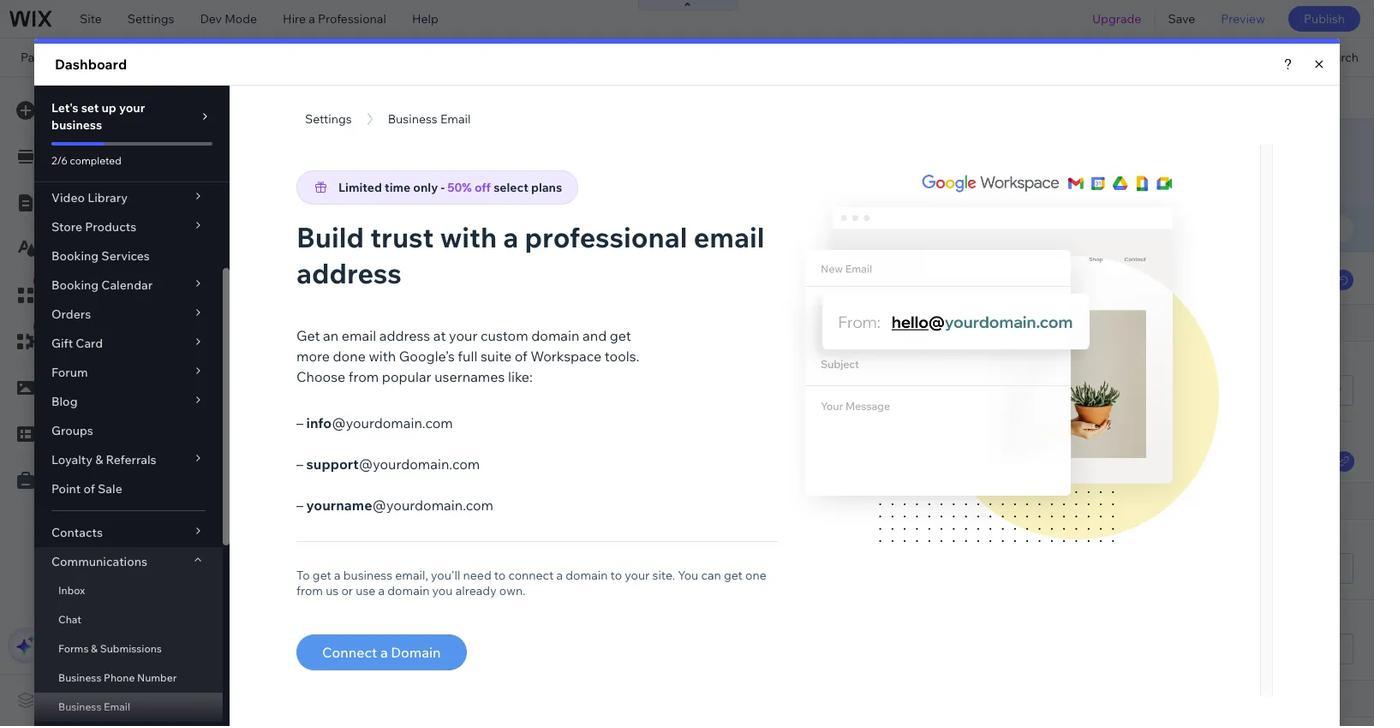 Task type: describe. For each thing, give the bounding box(es) containing it.
betweenimagination.com
[[315, 50, 458, 65]]

...
[[1247, 452, 1258, 471]]

choose a link ...
[[1148, 452, 1258, 471]]

of
[[1264, 164, 1275, 179]]

1 vertical spatial image
[[1203, 614, 1238, 629]]

professional
[[318, 11, 387, 27]]

button
[[1189, 357, 1227, 373]]

the inside manage the content of cart icon & mini cart from your dashboard.
[[1197, 164, 1215, 179]]

0 horizontal spatial &
[[1202, 134, 1210, 150]]

your
[[1231, 179, 1256, 195]]

does
[[1182, 435, 1209, 451]]

column
[[1149, 463, 1192, 478]]

ca
[[1255, 707, 1274, 724]]

available.
[[474, 51, 525, 64]]

cart left from
[[1175, 179, 1199, 195]]

1 horizontal spatial is
[[1222, 355, 1231, 370]]

manage the content of cart icon & mini cart from your dashboard.
[[1149, 164, 1339, 195]]

is inside the is available. connect your domain
[[462, 51, 471, 64]]

1 vertical spatial settings button
[[1262, 399, 1325, 420]]

resizing
[[1249, 691, 1298, 708]]

when image is clicked:
[[1149, 355, 1276, 370]]

reset image
[[1149, 272, 1229, 289]]

francois
[[1224, 687, 1278, 704]]

a for link
[[1207, 452, 1215, 471]]

what's in the image? tell google
[[1149, 533, 1330, 549]]

& inside manage the content of cart icon & mini cart from your dashboard.
[[1332, 164, 1339, 179]]

your
[[582, 50, 607, 65]]

from
[[1202, 179, 1229, 195]]

to?
[[1244, 435, 1262, 451]]

street,
[[1281, 687, 1324, 704]]

what's
[[1149, 533, 1187, 549]]

image for image text
[[1218, 493, 1258, 510]]

2 horizontal spatial a
[[1270, 614, 1277, 629]]

500 terry francois street, san francisco, ca 94158
[[1160, 687, 1324, 724]]

Add a tooltip text field
[[1149, 634, 1354, 665]]

image behaviors
[[1198, 315, 1305, 332]]

search
[[1320, 50, 1360, 65]]

image resizing
[[1205, 691, 1298, 708]]

change button for image
[[1262, 294, 1322, 315]]

0 vertical spatial change button
[[1147, 215, 1249, 243]]

publish button
[[1289, 6, 1361, 32]]

does
[[1149, 614, 1177, 629]]

a for professional
[[309, 11, 315, 27]]

clicked:
[[1234, 355, 1276, 370]]

1 vertical spatial link
[[1222, 435, 1242, 451]]

0 vertical spatial link
[[1173, 382, 1195, 399]]

image for image behaviors
[[1198, 315, 1239, 332]]

paypal
[[1149, 357, 1186, 373]]

0 horizontal spatial icon
[[1176, 134, 1200, 150]]

tools
[[1239, 50, 1268, 65]]

Add alt text here text field
[[1149, 554, 1354, 585]]

2 vertical spatial settings
[[1273, 403, 1314, 416]]

it
[[1212, 435, 1219, 451]]

francisco,
[[1188, 707, 1252, 724]]

is available. connect your domain
[[462, 50, 653, 65]]

terry
[[1188, 687, 1221, 704]]

publish
[[1305, 11, 1346, 27]]

1 vertical spatial the
[[1203, 533, 1221, 549]]

what
[[1149, 435, 1179, 451]]

reset
[[1149, 272, 1185, 289]]

0 vertical spatial image
[[1184, 355, 1219, 370]]



Task type: locate. For each thing, give the bounding box(es) containing it.
& right "dashboard."
[[1332, 164, 1339, 179]]

1 vertical spatial manage
[[1160, 208, 1199, 221]]

a
[[1160, 382, 1169, 399]]

0 vertical spatial settings
[[128, 11, 174, 27]]

this
[[1180, 614, 1201, 629]]

tooltip image right google
[[1349, 531, 1365, 546]]

save
[[1169, 11, 1196, 27]]

500
[[1160, 687, 1185, 704]]

san
[[1160, 707, 1184, 724]]

settings button
[[1261, 205, 1324, 225], [1262, 399, 1325, 420]]

2 tooltip image from the top
[[1349, 611, 1365, 627]]

change up behaviors
[[1273, 297, 1311, 310]]

&
[[1202, 134, 1210, 150], [1332, 164, 1339, 179]]

0 horizontal spatial is
[[462, 51, 471, 64]]

2 vertical spatial link
[[1218, 452, 1243, 471]]

1 vertical spatial tooltip image
[[1349, 611, 1365, 627]]

hire
[[283, 11, 306, 27]]

a right hire
[[309, 11, 315, 27]]

change button up 'clicked:'
[[1262, 294, 1322, 315]]

50% button
[[1138, 39, 1202, 76]]

search button
[[1284, 39, 1375, 76]]

manage down cart icon & mini cart on the right of page
[[1149, 164, 1194, 179]]

image for image
[[1149, 252, 1184, 267]]

change for image
[[1273, 297, 1311, 310]]

0 vertical spatial tooltip image
[[1349, 531, 1365, 546]]

manage business
[[1160, 208, 1245, 221]]

manage inside manage the content of cart icon & mini cart from your dashboard.
[[1149, 164, 1194, 179]]

text
[[1261, 493, 1285, 510]]

what does it link to?
[[1149, 435, 1262, 451]]

background
[[1195, 463, 1263, 478]]

2 vertical spatial change button
[[1262, 505, 1322, 525]]

is left available.
[[462, 51, 471, 64]]

0 vertical spatial mini
[[1213, 134, 1237, 150]]

mini inside manage the content of cart icon & mini cart from your dashboard.
[[1149, 179, 1173, 195]]

cart right of
[[1278, 164, 1302, 179]]

paypal button
[[1149, 357, 1227, 373]]

help
[[412, 11, 439, 27]]

opens
[[1198, 382, 1237, 399]]

manage for manage the content of cart icon & mini cart from your dashboard.
[[1149, 164, 1194, 179]]

change for column background
[[1273, 508, 1311, 521]]

site
[[80, 11, 102, 27]]

tooltip image right tooltip?
[[1349, 611, 1365, 627]]

link right a
[[1173, 382, 1195, 399]]

upgrade
[[1093, 11, 1142, 27]]

business
[[1201, 208, 1245, 221]]

0 horizontal spatial a
[[309, 11, 315, 27]]

does this image have a tooltip?
[[1149, 614, 1322, 629]]

icon up manage the content of cart icon & mini cart from your dashboard.
[[1176, 134, 1200, 150]]

94158
[[1277, 707, 1317, 724]]

change
[[1176, 221, 1219, 236], [1273, 297, 1311, 310], [1273, 508, 1311, 521]]

image for image resizing
[[1205, 691, 1245, 708]]

link
[[1173, 382, 1195, 399], [1222, 435, 1242, 451], [1218, 452, 1243, 471]]

change button up tell
[[1262, 505, 1322, 525]]

mini up content
[[1213, 134, 1237, 150]]

the
[[1197, 164, 1215, 179], [1203, 533, 1221, 549]]

0 horizontal spatial mini
[[1149, 179, 1173, 195]]

the down cart icon & mini cart on the right of page
[[1197, 164, 1215, 179]]

1 horizontal spatial &
[[1332, 164, 1339, 179]]

1 vertical spatial a
[[1207, 452, 1215, 471]]

image
[[1184, 355, 1219, 370], [1203, 614, 1238, 629]]

cart
[[1149, 134, 1173, 150], [1239, 134, 1264, 150], [1278, 164, 1302, 179], [1175, 179, 1199, 195]]

1 vertical spatial is
[[1222, 355, 1231, 370]]

settings down "dashboard."
[[1272, 208, 1313, 221]]

the right in
[[1203, 533, 1221, 549]]

cart icon & mini cart
[[1149, 134, 1264, 150]]

image text
[[1218, 493, 1285, 510]]

mini
[[1213, 134, 1237, 150], [1149, 179, 1173, 195]]

column background
[[1149, 463, 1263, 478]]

cart up content
[[1239, 134, 1264, 150]]

manage inside button
[[1160, 208, 1199, 221]]

preview button
[[1209, 0, 1279, 38]]

a link opens
[[1160, 382, 1237, 399]]

choose
[[1148, 452, 1203, 471]]

dashboard.
[[1259, 179, 1324, 195]]

change button
[[1147, 215, 1249, 243], [1262, 294, 1322, 315], [1262, 505, 1322, 525]]

change button for column background
[[1262, 505, 1322, 525]]

0 vertical spatial settings button
[[1261, 205, 1324, 225]]

1 vertical spatial &
[[1332, 164, 1339, 179]]

settings
[[128, 11, 174, 27], [1272, 208, 1313, 221], [1273, 403, 1314, 416]]

0 vertical spatial icon
[[1176, 134, 1200, 150]]

tell
[[1267, 533, 1286, 549]]

tooltip image for google
[[1349, 531, 1365, 546]]

mode
[[225, 11, 257, 27]]

tooltip?
[[1279, 614, 1322, 629]]

1 vertical spatial settings
[[1272, 208, 1313, 221]]

settings button down "dashboard."
[[1261, 205, 1324, 225]]

change down from
[[1176, 221, 1219, 236]]

link left ...
[[1218, 452, 1243, 471]]

tooltip image for tooltip?
[[1349, 611, 1365, 627]]

domain
[[610, 50, 653, 65]]

settings button up to?
[[1262, 399, 1325, 420]]

a down it
[[1207, 452, 1215, 471]]

2 vertical spatial a
[[1270, 614, 1277, 629]]

change button down from
[[1147, 215, 1249, 243]]

change up tell
[[1273, 508, 1311, 521]]

50%
[[1166, 50, 1190, 65]]

1 vertical spatial mini
[[1149, 179, 1173, 195]]

1 vertical spatial icon
[[1305, 164, 1329, 179]]

a right have at the bottom of page
[[1270, 614, 1277, 629]]

0 vertical spatial &
[[1202, 134, 1210, 150]]

icon inside manage the content of cart icon & mini cart from your dashboard.
[[1305, 164, 1329, 179]]

image up a link opens
[[1184, 355, 1219, 370]]

0 vertical spatial a
[[309, 11, 315, 27]]

link right it
[[1222, 435, 1242, 451]]

0 vertical spatial change
[[1176, 221, 1219, 236]]

2 vertical spatial change
[[1273, 508, 1311, 521]]

a
[[309, 11, 315, 27], [1207, 452, 1215, 471], [1270, 614, 1277, 629]]

save button
[[1156, 0, 1209, 38]]

have
[[1241, 614, 1267, 629]]

1 horizontal spatial a
[[1207, 452, 1215, 471]]

hire a professional
[[283, 11, 387, 27]]

manage business button
[[1149, 205, 1256, 225]]

icon right of
[[1305, 164, 1329, 179]]

dev
[[200, 11, 222, 27]]

image
[[1149, 252, 1184, 267], [1188, 272, 1229, 289], [1198, 315, 1239, 332], [1218, 493, 1258, 510], [1205, 691, 1245, 708]]

behaviors
[[1242, 315, 1305, 332]]

image?
[[1224, 533, 1265, 549]]

manage for manage business
[[1160, 208, 1199, 221]]

when
[[1149, 355, 1182, 370]]

image right the this
[[1203, 614, 1238, 629]]

& up from
[[1202, 134, 1210, 150]]

1 vertical spatial change
[[1273, 297, 1311, 310]]

is
[[462, 51, 471, 64], [1222, 355, 1231, 370]]

in
[[1190, 533, 1200, 549]]

1 vertical spatial change button
[[1262, 294, 1322, 315]]

1 horizontal spatial mini
[[1213, 134, 1237, 150]]

0 vertical spatial is
[[462, 51, 471, 64]]

1 horizontal spatial icon
[[1305, 164, 1329, 179]]

connect
[[531, 50, 579, 65]]

manage
[[1149, 164, 1194, 179], [1160, 208, 1199, 221]]

mini up manage business
[[1149, 179, 1173, 195]]

tools button
[[1203, 39, 1284, 76]]

manage left the business on the top right of the page
[[1160, 208, 1199, 221]]

settings down 'clicked:'
[[1273, 403, 1314, 416]]

cart up manage business
[[1149, 134, 1173, 150]]

preview
[[1222, 11, 1266, 27]]

dev mode
[[200, 11, 257, 27]]

settings left dev
[[128, 11, 174, 27]]

icon
[[1176, 134, 1200, 150], [1305, 164, 1329, 179]]

1 tooltip image from the top
[[1349, 531, 1365, 546]]

is left 'clicked:'
[[1222, 355, 1231, 370]]

0 vertical spatial the
[[1197, 164, 1215, 179]]

content
[[1218, 164, 1261, 179]]

tooltip image
[[1349, 531, 1365, 546], [1349, 611, 1365, 627]]

0 vertical spatial manage
[[1149, 164, 1194, 179]]

google
[[1289, 533, 1330, 549]]

profile
[[65, 50, 101, 65]]



Task type: vqa. For each thing, say whether or not it's contained in the screenshot.
cart
yes



